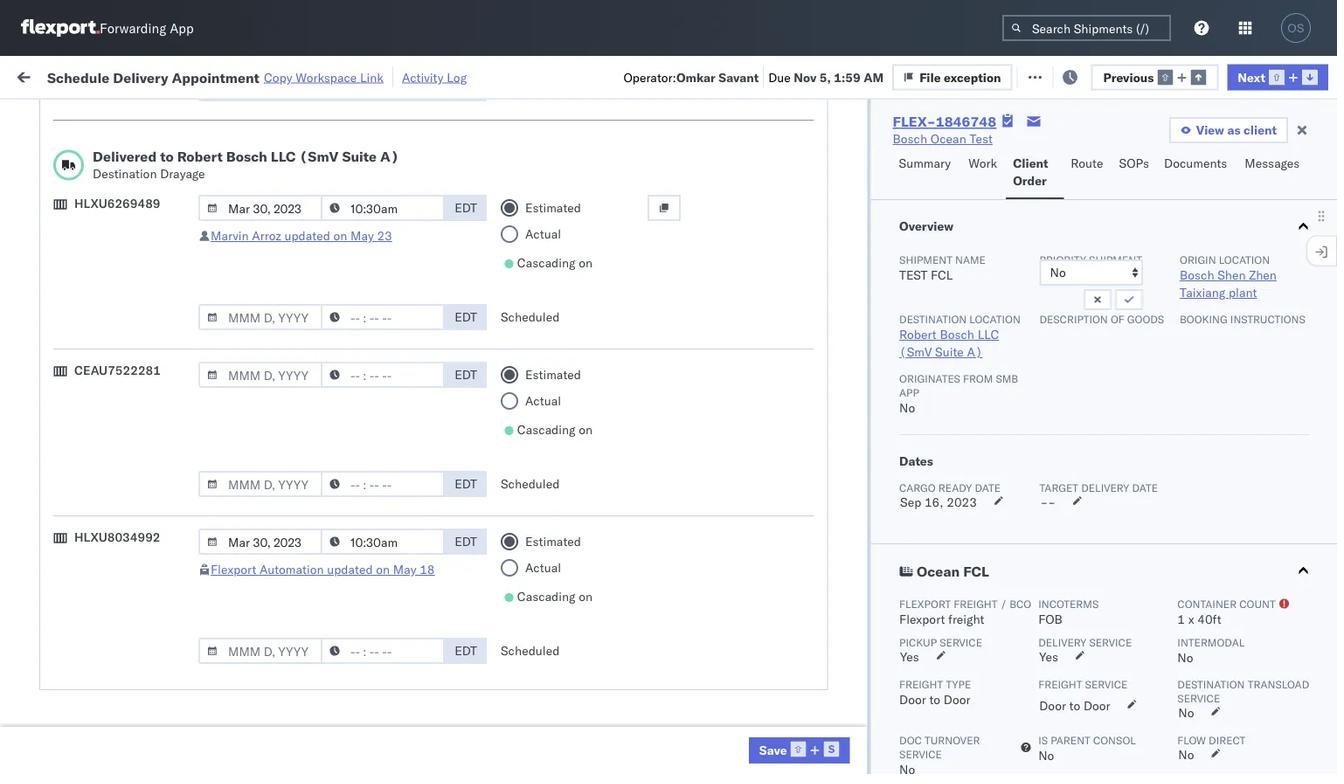 Task type: vqa. For each thing, say whether or not it's contained in the screenshot.


Task type: locate. For each thing, give the bounding box(es) containing it.
0 vertical spatial llc
[[271, 148, 296, 165]]

1 vertical spatial suite
[[935, 345, 964, 360]]

no down intermodal
[[1178, 651, 1194, 666]]

flex-2130387 down flex-1893174 at the bottom right of the page
[[965, 599, 1056, 614]]

cst, for 8:00 am cst, dec 24, 2022
[[334, 522, 362, 537]]

1:59 up 1:00
[[282, 329, 308, 345]]

6 ca from the top
[[40, 568, 57, 583]]

schedule for integration 'schedule delivery appointment' button
[[40, 598, 92, 613]]

3 cascading on from the top
[[518, 589, 593, 605]]

schedule delivery appointment link for bosch
[[40, 443, 215, 460]]

2 upload from the top
[[40, 358, 80, 373]]

1 schedule delivery appointment from the top
[[40, 213, 215, 228]]

robert inside the destination location robert bosch llc (smv suite a)
[[899, 327, 937, 342]]

ceau7522281, hlxu6269489, hlxu803499 up origin
[[1077, 213, 1338, 229]]

app
[[170, 20, 194, 36], [899, 386, 919, 399]]

nov up 1:00 am cst, nov 9, 2022
[[366, 329, 389, 345]]

3 schedule delivery appointment button from the top
[[40, 597, 215, 616]]

5, for third 'schedule delivery appointment' button from the bottom of the page
[[392, 214, 403, 229]]

2 : from the left
[[402, 108, 406, 122]]

2 vandelay from the left
[[763, 676, 813, 691]]

2023 for 10:30 pm cst, jan 28, 2023
[[416, 714, 446, 729]]

transload
[[1248, 678, 1310, 691]]

flexport demo consignee
[[649, 175, 792, 191]]

6 schedule pickup from los angeles, ca from the top
[[40, 666, 236, 699]]

1846748 up smb
[[1003, 329, 1056, 345]]

message
[[234, 68, 283, 83]]

0 horizontal spatial robert
[[177, 148, 223, 165]]

forwarding
[[100, 20, 166, 36]]

test123456 for fifth schedule pickup from los angeles, ca link from the bottom of the page
[[1191, 291, 1265, 306]]

nov for third schedule delivery appointment 'link' from the bottom of the page
[[366, 214, 389, 229]]

0 vertical spatial dec
[[364, 483, 387, 498]]

759 at risk
[[321, 68, 381, 83]]

2 vertical spatial cascading
[[518, 589, 576, 605]]

1 lagerfeld from the top
[[938, 599, 990, 614]]

3 integration test account - karl lagerfeld from the top
[[763, 714, 990, 729]]

am for third schedule delivery appointment 'link' from the bottom of the page
[[311, 214, 331, 229]]

1 -- : -- -- text field from the top
[[321, 75, 445, 101]]

schedule delivery appointment link up confirm pickup from los angeles, ca on the left
[[40, 443, 215, 460]]

0 horizontal spatial container
[[1077, 136, 1124, 149]]

destination down delivered
[[93, 166, 157, 181]]

205
[[402, 68, 424, 83]]

cascading on
[[518, 255, 593, 271], [518, 422, 593, 438], [518, 589, 593, 605]]

9,
[[391, 368, 402, 383]]

updated for automation
[[327, 562, 373, 578]]

10:30 for 10:30 pm cst, jan 28, 2023
[[282, 714, 316, 729]]

hlxu803499
[[1263, 213, 1338, 229], [1263, 252, 1338, 267], [1263, 290, 1338, 306], [1263, 329, 1338, 344]]

schedule delivery appointment button up schedule pickup from rotterdam, netherlands
[[40, 597, 215, 616]]

3 ceau7522281, hlxu6269489, hlxu803499 from the top
[[1077, 290, 1338, 306]]

mmm d, yyyy text field up 8:00
[[199, 471, 323, 498]]

confirm pickup from los angeles, ca link
[[40, 473, 248, 508]]

4 integration test account - karl lagerfeld from the top
[[763, 753, 990, 768]]

hlxu6269489, down booking
[[1170, 329, 1260, 344]]

6 edt from the top
[[455, 644, 477, 659]]

confirm down confirm pickup from los angeles, ca on the left
[[40, 521, 85, 536]]

appointment for integration's schedule delivery appointment 'link'
[[143, 598, 215, 613]]

ready
[[939, 481, 972, 495]]

pickup for fifth schedule pickup from los angeles, ca button from the bottom of the page
[[95, 281, 133, 296]]

10:30 up "1:59 am cst, jan 25, 2023"
[[282, 637, 316, 652]]

container inside button
[[1077, 136, 1124, 149]]

2 confirm from the top
[[40, 521, 85, 536]]

1 vertical spatial schedule delivery appointment
[[40, 444, 215, 459]]

0 horizontal spatial vandelay
[[649, 676, 699, 691]]

1 -- : -- -- text field from the top
[[321, 195, 445, 221]]

schedule delivery appointment up confirm pickup from los angeles, ca on the left
[[40, 444, 215, 459]]

2 vertical spatial 2130387
[[1003, 714, 1056, 729]]

5 edt from the top
[[455, 534, 477, 550]]

pm for 10:30 pm cst, jan 28, 2023
[[319, 714, 338, 729]]

of
[[1111, 313, 1125, 326]]

1 vertical spatial -- : -- -- text field
[[321, 362, 445, 388]]

robert up 'drayage'
[[177, 148, 223, 165]]

0 vertical spatial may
[[351, 228, 374, 244]]

flow direct
[[1178, 734, 1246, 747]]

2 vertical spatial flex-2130387
[[965, 714, 1056, 729]]

nov right due
[[794, 69, 817, 85]]

4 schedule pickup from los angeles, ca from the top
[[40, 397, 236, 429]]

robert
[[177, 148, 223, 165], [899, 327, 937, 342]]

hlxu6269489,
[[1170, 213, 1260, 229], [1170, 252, 1260, 267], [1170, 290, 1260, 306], [1170, 329, 1260, 344]]

2023 for 1:59 am cst, jan 13, 2023
[[409, 560, 440, 575]]

1 horizontal spatial suite
[[935, 345, 964, 360]]

appointment up confirm pickup from los angeles, ca link
[[143, 444, 215, 459]]

2 hlxu6269489, from the top
[[1170, 252, 1260, 267]]

1 flex-2130387 from the top
[[965, 599, 1056, 614]]

maeu9408431
[[1191, 599, 1280, 614], [1191, 637, 1280, 652], [1191, 714, 1280, 729]]

2 -- : -- -- text field from the top
[[321, 362, 445, 388]]

0 horizontal spatial :
[[125, 108, 129, 122]]

1:59 down marvin arroz updated on may 23 button
[[282, 291, 308, 306]]

am for confirm delivery link
[[311, 522, 331, 537]]

pickup
[[95, 243, 133, 258], [95, 281, 133, 296], [95, 320, 133, 335], [95, 397, 133, 412], [88, 474, 126, 489], [95, 550, 133, 566], [95, 627, 133, 643], [899, 636, 937, 649], [95, 666, 133, 681]]

order
[[1014, 173, 1047, 188]]

documents for upload customs clearance documents link related to 2:00 am cdt, aug 19, 2022
[[40, 183, 103, 199]]

-- down intermodal no
[[1191, 676, 1206, 691]]

(smv inside "delivered to robert bosch llc (smv suite a) destination drayage"
[[299, 148, 339, 165]]

schedule delivery appointment button up confirm pickup from los angeles, ca on the left
[[40, 443, 215, 462]]

1 upload from the top
[[40, 166, 80, 181]]

0 horizontal spatial consignee
[[733, 175, 792, 191]]

1 vertical spatial flex-1889466
[[965, 522, 1056, 537]]

0 horizontal spatial may
[[351, 228, 374, 244]]

fcl inside shipment name test fcl
[[931, 268, 953, 283]]

file down search shipments (/) text field
[[1040, 68, 1061, 83]]

cst, for 10:30 pm cst, jan 23, 2023
[[341, 637, 368, 652]]

2 test123456 from the top
[[1191, 291, 1265, 306]]

suite inside the destination location robert bosch llc (smv suite a)
[[935, 345, 964, 360]]

pickup inside schedule pickup from rotterdam, netherlands
[[95, 627, 133, 643]]

1 vertical spatial upload
[[40, 358, 80, 373]]

2 2130387 from the top
[[1003, 637, 1056, 652]]

nov down 23
[[366, 291, 389, 306]]

clearance for 2:00 am cdt, aug 19, 2022
[[135, 166, 192, 181]]

hlxu803499 up zhen
[[1263, 252, 1338, 267]]

to down freight service
[[1070, 699, 1081, 714]]

1:59 for third 'schedule delivery appointment' button from the bottom of the page
[[282, 214, 308, 229]]

snoozed : no
[[362, 108, 424, 122]]

3 ceau7522281, from the top
[[1077, 290, 1167, 306]]

ceau7522281, hlxu6269489, hlxu803499 up booking
[[1077, 290, 1338, 306]]

destination location robert bosch llc (smv suite a)
[[899, 313, 1021, 360]]

freight inside freight type door to door
[[899, 678, 943, 691]]

2130387 down '1893174'
[[1003, 599, 1056, 614]]

0 vertical spatial gvcu5265864
[[1077, 598, 1164, 613]]

23, up 25,
[[394, 637, 413, 652]]

1 vertical spatial consignee
[[843, 560, 902, 575]]

llc inside "delivered to robert bosch llc (smv suite a) destination drayage"
[[271, 148, 296, 165]]

2 vertical spatial schedule delivery appointment button
[[40, 597, 215, 616]]

1 test123456 from the top
[[1191, 252, 1265, 268]]

0 vertical spatial flex-2130387
[[965, 599, 1056, 614]]

demo
[[698, 175, 730, 191]]

bosch inside origin location bosch shen zhen taixiang plant
[[1180, 268, 1215, 283]]

1846748 up the id
[[936, 113, 997, 130]]

1846748 down description
[[1003, 368, 1056, 383]]

4 hlxu803499 from the top
[[1263, 329, 1338, 344]]

a) for destination location
[[967, 345, 983, 360]]

scheduled for flexport automation updated on may 18
[[501, 644, 560, 659]]

(smv
[[299, 148, 339, 165], [899, 345, 932, 360]]

vandelay for vandelay
[[649, 676, 699, 691]]

am for upload customs clearance documents link related to 2:00 am cdt, aug 19, 2022
[[311, 175, 331, 191]]

exception
[[1064, 68, 1122, 83], [945, 69, 1002, 85]]

0 vertical spatial upload
[[40, 166, 80, 181]]

1:59 am cdt, nov 5, 2022 down 23
[[282, 291, 436, 306]]

2 schedule pickup from los angeles, ca button from the top
[[40, 280, 248, 317]]

pickup for fifth schedule pickup from los angeles, ca button from the top
[[95, 550, 133, 566]]

updated right arroz
[[285, 228, 330, 244]]

pm right 6:00
[[311, 483, 330, 498]]

/
[[1001, 598, 1007, 611]]

karl
[[913, 599, 935, 614], [913, 637, 935, 652], [913, 714, 935, 729], [913, 753, 935, 768]]

0 vertical spatial 1:59 am cdt, nov 5, 2022
[[282, 214, 436, 229]]

cascading for flexport automation updated on may 18
[[518, 589, 576, 605]]

test123456 down booking instructions
[[1191, 329, 1265, 345]]

-- : -- -- text field for second mmm d, yyyy text box
[[321, 362, 445, 388]]

MMM D, YYYY text field
[[199, 195, 323, 221], [199, 304, 323, 331], [199, 471, 323, 498], [199, 638, 323, 665]]

flex- up /
[[965, 560, 1003, 575]]

2 upload customs clearance documents button from the top
[[40, 357, 248, 394]]

-- : -- -- text field for first mmm d, yyyy text box from the top of the page
[[321, 75, 445, 101]]

-- : -- -- text field up 9,
[[321, 304, 445, 331]]

client order button
[[1007, 148, 1065, 199]]

4 edt from the top
[[455, 477, 477, 492]]

date right ready
[[975, 481, 1001, 495]]

18
[[420, 562, 435, 578]]

4 account from the top
[[852, 753, 899, 768]]

destination inside destination transload service
[[1178, 678, 1245, 691]]

freight
[[899, 678, 943, 691], [1039, 678, 1083, 691]]

(smv inside the destination location robert bosch llc (smv suite a)
[[899, 345, 932, 360]]

suite up 2:00 am cdt, aug 19, 2022
[[342, 148, 377, 165]]

2 hlxu803499 from the top
[[1263, 252, 1338, 267]]

2 vertical spatial upload customs clearance documents
[[40, 704, 192, 737]]

numbers inside container numbers
[[1077, 150, 1121, 163]]

1 cascading on from the top
[[518, 255, 593, 271]]

0 vertical spatial upload customs clearance documents
[[40, 166, 192, 199]]

0 vertical spatial flex-1889466
[[965, 483, 1056, 498]]

0 vertical spatial cascading on
[[518, 255, 593, 271]]

1 vertical spatial a)
[[967, 345, 983, 360]]

service inside doc turnover service
[[899, 748, 942, 761]]

edt for -- : -- -- text field for 3rd mmm d, yyyy text box from the top of the page
[[455, 534, 477, 550]]

hlxu803499 down messages button
[[1263, 213, 1338, 229]]

19,
[[392, 175, 411, 191]]

location for llc
[[970, 313, 1021, 326]]

5 schedule pickup from los angeles, ca from the top
[[40, 550, 236, 583]]

from
[[136, 243, 162, 258], [136, 281, 162, 296], [136, 320, 162, 335], [963, 372, 993, 385], [136, 397, 162, 412], [129, 474, 155, 489], [136, 550, 162, 566], [136, 627, 162, 643], [136, 666, 162, 681]]

1 horizontal spatial location
[[1219, 253, 1270, 266]]

0 vertical spatial 2130387
[[1003, 599, 1056, 614]]

may for 18
[[393, 562, 417, 578]]

rotterdam,
[[165, 627, 227, 643]]

next button
[[1228, 64, 1329, 90]]

1 vertical spatial work
[[969, 156, 998, 171]]

1 vertical spatial may
[[393, 562, 417, 578]]

jan up 25,
[[371, 637, 391, 652]]

0 vertical spatial (smv
[[299, 148, 339, 165]]

0 vertical spatial -- : -- -- text field
[[321, 195, 445, 221]]

appointment for bosch schedule delivery appointment 'link'
[[143, 444, 215, 459]]

0 horizontal spatial app
[[170, 20, 194, 36]]

freight service
[[1039, 678, 1128, 691]]

is
[[1039, 734, 1048, 747]]

a) up originates from smb app no
[[967, 345, 983, 360]]

from for 2nd schedule pickup from los angeles, ca link from the bottom of the page
[[136, 550, 162, 566]]

gvcu5265864 down "ocean fcl" button
[[1077, 598, 1164, 613]]

6 schedule pickup from los angeles, ca link from the top
[[40, 665, 248, 700]]

deadline button
[[273, 139, 448, 157]]

2 schedule pickup from los angeles, ca from the top
[[40, 281, 236, 314]]

llc inside the destination location robert bosch llc (smv suite a)
[[978, 327, 999, 342]]

instructions
[[1231, 313, 1306, 326]]

hlxu6269489, for fifth schedule pickup from los angeles, ca link from the bottom of the page
[[1170, 290, 1260, 306]]

0 vertical spatial location
[[1219, 253, 1270, 266]]

exception up flex-1846748 link
[[945, 69, 1002, 85]]

23, for jan
[[394, 637, 413, 652]]

hlxu6269489, for 1st schedule pickup from los angeles, ca link from the top of the page
[[1170, 252, 1260, 267]]

-- : -- -- text field
[[321, 75, 445, 101], [321, 304, 445, 331], [321, 471, 445, 498], [321, 529, 445, 555]]

2 yes from the left
[[1040, 650, 1059, 665]]

cst, for 10:30 pm cst, jan 28, 2023
[[341, 714, 368, 729]]

hlxu803499 down instructions
[[1263, 329, 1338, 344]]

shipment
[[1089, 253, 1142, 266]]

: down 205
[[402, 108, 406, 122]]

to
[[160, 148, 174, 165], [930, 693, 941, 708], [1070, 699, 1081, 714]]

flex- down the destination location robert bosch llc (smv suite a) at the top
[[965, 368, 1003, 383]]

confirm pickup from los angeles, ca button
[[40, 473, 248, 509]]

1 scheduled from the top
[[501, 310, 560, 325]]

llc up smb
[[978, 327, 999, 342]]

7 resize handle column header from the left
[[1048, 136, 1069, 775]]

save button
[[749, 738, 850, 764]]

1 estimated from the top
[[526, 200, 582, 216]]

integration down bookings
[[763, 599, 823, 614]]

1 vertical spatial test123456
[[1191, 291, 1265, 306]]

2023 right the 13,
[[409, 560, 440, 575]]

flex-1662119 button
[[937, 671, 1060, 696], [937, 671, 1060, 696]]

2023 down ready
[[947, 495, 977, 510]]

from for schedule pickup from rotterdam, netherlands link
[[136, 627, 162, 643]]

robert bosch llc (smv suite a) link
[[899, 327, 999, 360]]

3 scheduled from the top
[[501, 644, 560, 659]]

freight for freight type door to door
[[899, 678, 943, 691]]

3 lagerfeld from the top
[[938, 714, 990, 729]]

appointment down 'drayage'
[[143, 213, 215, 228]]

schedule pickup from los angeles, ca for 6th schedule pickup from los angeles, ca link from the top
[[40, 666, 236, 699]]

consignee down sep
[[843, 560, 902, 575]]

-- : -- -- text field
[[321, 195, 445, 221], [321, 362, 445, 388], [321, 638, 445, 665]]

os button
[[1277, 8, 1317, 48]]

0 vertical spatial cascading
[[518, 255, 576, 271]]

0 horizontal spatial --
[[1041, 495, 1056, 510]]

blocked,
[[214, 108, 258, 122]]

1 1889466 from the top
[[1003, 483, 1056, 498]]

upload customs clearance documents button
[[40, 165, 248, 202], [40, 357, 248, 394]]

bosch inside "delivered to robert bosch llc (smv suite a) destination drayage"
[[226, 148, 268, 165]]

0 vertical spatial robert
[[177, 148, 223, 165]]

schedule for fifth schedule pickup from los angeles, ca button from the bottom of the page
[[40, 281, 92, 296]]

1846748
[[936, 113, 997, 130], [1003, 252, 1056, 268], [1003, 291, 1056, 306], [1003, 329, 1056, 345], [1003, 368, 1056, 383]]

1:59
[[835, 69, 861, 85], [282, 214, 308, 229], [282, 291, 308, 306], [282, 329, 308, 345], [282, 560, 308, 575], [282, 676, 308, 691]]

3 upload customs clearance documents link from the top
[[40, 704, 248, 739]]

2023 for 1:59 am cst, jan 25, 2023
[[409, 676, 440, 691]]

file exception up flex-1846748 link
[[920, 69, 1002, 85]]

3 schedule pickup from los angeles, ca from the top
[[40, 320, 236, 352]]

-- : -- -- text field up the 13,
[[321, 529, 445, 555]]

1 : from the left
[[125, 108, 129, 122]]

0 vertical spatial suite
[[342, 148, 377, 165]]

consignee right the demo
[[733, 175, 792, 191]]

5, down the '19,' on the top
[[392, 214, 403, 229]]

bco
[[1010, 598, 1032, 611]]

schedule delivery appointment for integration test account - karl lagerfeld
[[40, 598, 215, 613]]

from for confirm pickup from los angeles, ca link
[[129, 474, 155, 489]]

lagerfeld up turnover
[[938, 714, 990, 729]]

1:00 am cst, nov 9, 2022
[[282, 368, 435, 383]]

4 hlxu6269489, from the top
[[1170, 329, 1260, 344]]

from for 6th schedule pickup from los angeles, ca link from the top
[[136, 666, 162, 681]]

schedule for third schedule pickup from los angeles, ca button from the bottom of the page
[[40, 397, 92, 412]]

-- : -- -- text field for mmm d, yyyy text field related to hlxu6269489
[[321, 304, 445, 331]]

1 vertical spatial upload customs clearance documents button
[[40, 357, 248, 394]]

1 vertical spatial gvcu5265864
[[1077, 637, 1164, 652]]

a) inside the destination location robert bosch llc (smv suite a)
[[967, 345, 983, 360]]

1 vertical spatial 10:30
[[282, 714, 316, 729]]

service down flexport freight / bco flexport freight on the bottom right of the page
[[940, 636, 983, 649]]

upload customs clearance documents for 1:00
[[40, 358, 192, 391]]

2023 down the 18
[[416, 637, 446, 652]]

2 vertical spatial estimated
[[526, 534, 582, 550]]

edt for hlxu8034992's mmm d, yyyy text field -- : -- -- text box
[[455, 644, 477, 659]]

flex- up flex-1893174 at the bottom right of the page
[[965, 522, 1003, 537]]

2 vertical spatial customs
[[83, 704, 132, 720]]

5, for 4th schedule pickup from los angeles, ca button from the bottom
[[392, 329, 403, 345]]

location up shen
[[1219, 253, 1270, 266]]

2022
[[414, 175, 444, 191], [406, 214, 436, 229], [406, 291, 436, 306], [406, 329, 436, 345], [405, 368, 435, 383], [412, 483, 442, 498], [413, 522, 443, 537]]

dec left 24,
[[365, 522, 388, 537]]

schedule pickup from los angeles, ca for fourth schedule pickup from los angeles, ca link from the top of the page
[[40, 397, 236, 429]]

actual
[[526, 226, 561, 242], [526, 394, 561, 409], [526, 561, 561, 576]]

client
[[1244, 122, 1278, 138]]

1 schedule pickup from los angeles, ca from the top
[[40, 243, 236, 275]]

robert inside "delivered to robert bosch llc (smv suite a) destination drayage"
[[177, 148, 223, 165]]

freight up door to door
[[1039, 678, 1083, 691]]

1 horizontal spatial to
[[930, 693, 941, 708]]

pickup inside confirm pickup from los angeles, ca
[[88, 474, 126, 489]]

suite inside "delivered to robert bosch llc (smv suite a) destination drayage"
[[342, 148, 377, 165]]

3 estimated from the top
[[526, 534, 582, 550]]

mmm d, yyyy text field up 1:00
[[199, 304, 323, 331]]

5, down 23
[[392, 291, 403, 306]]

a) inside "delivered to robert bosch llc (smv suite a) destination drayage"
[[380, 148, 399, 165]]

actual for marvin arroz updated on may 23
[[526, 226, 561, 242]]

1889466
[[1003, 483, 1056, 498], [1003, 522, 1056, 537]]

3 hlxu6269489, from the top
[[1170, 290, 1260, 306]]

0 horizontal spatial location
[[970, 313, 1021, 326]]

ceau7522281, hlxu6269489, hlxu803499 down booking
[[1077, 329, 1338, 344]]

0 vertical spatial 10:30
[[282, 637, 316, 652]]

schedule for schedule pickup from rotterdam, netherlands button
[[40, 627, 92, 643]]

2 vertical spatial cascading on
[[518, 589, 593, 605]]

flex-2130384
[[965, 753, 1056, 768]]

may
[[351, 228, 374, 244], [393, 562, 417, 578]]

1:59 am cdt, nov 5, 2022 up 1:00 am cst, nov 9, 2022
[[282, 329, 436, 345]]

2 horizontal spatial destination
[[1178, 678, 1245, 691]]

0 vertical spatial estimated
[[526, 200, 582, 216]]

0 vertical spatial schedule delivery appointment link
[[40, 212, 215, 230]]

1 vertical spatial upload customs clearance documents
[[40, 358, 192, 391]]

nov for fifth schedule pickup from los angeles, ca link from the bottom of the page
[[366, 291, 389, 306]]

confirm inside confirm pickup from los angeles, ca
[[40, 474, 85, 489]]

hlxu6269489, up booking
[[1170, 290, 1260, 306]]

2 vertical spatial actual
[[526, 561, 561, 576]]

: for status
[[125, 108, 129, 122]]

schedule for 4th schedule pickup from los angeles, ca button from the bottom
[[40, 320, 92, 335]]

1 mmm d, yyyy text field from the top
[[199, 195, 323, 221]]

delivery for 'schedule delivery appointment' button associated with bosch
[[95, 444, 140, 459]]

1 vertical spatial dec
[[365, 522, 388, 537]]

6:00
[[282, 483, 308, 498]]

to inside freight type door to door
[[930, 693, 941, 708]]

1 confirm from the top
[[40, 474, 85, 489]]

4 mmm d, yyyy text field from the top
[[199, 638, 323, 665]]

pm up "1:59 am cst, jan 25, 2023"
[[319, 637, 338, 652]]

2 vertical spatial test123456
[[1191, 329, 1265, 345]]

1 vertical spatial upload customs clearance documents link
[[40, 357, 248, 392]]

1 date from the left
[[975, 481, 1001, 495]]

schedule delivery appointment link for integration
[[40, 597, 215, 614]]

1 horizontal spatial app
[[899, 386, 919, 399]]

2 vertical spatial upload
[[40, 704, 80, 720]]

to up turnover
[[930, 693, 941, 708]]

name
[[955, 253, 986, 266]]

delivered to robert bosch llc (smv suite a) destination drayage
[[93, 148, 399, 181]]

maeu9408431 for 10:30 pm cst, jan 23, 2023
[[1191, 637, 1280, 652]]

schedule delivery appointment button for integration
[[40, 597, 215, 616]]

container
[[1077, 136, 1124, 149], [1178, 598, 1237, 611]]

bookings
[[763, 560, 814, 575]]

location for zhen
[[1219, 253, 1270, 266]]

1:00
[[282, 368, 308, 383]]

confirm up confirm delivery
[[40, 474, 85, 489]]

status
[[95, 108, 125, 122]]

upload customs clearance documents link
[[40, 165, 248, 200], [40, 357, 248, 392], [40, 704, 248, 739]]

drayage
[[160, 166, 205, 181]]

1 edt from the top
[[455, 200, 477, 216]]

edt
[[455, 200, 477, 216], [455, 310, 477, 325], [455, 367, 477, 383], [455, 477, 477, 492], [455, 534, 477, 550], [455, 644, 477, 659]]

1:59 down 10:30 pm cst, jan 23, 2023
[[282, 676, 308, 691]]

pdt
[[455, 80, 477, 96]]

1 vertical spatial updated
[[327, 562, 373, 578]]

cst, for 1:59 am cst, jan 13, 2023
[[334, 560, 362, 575]]

2 resize handle column header from the left
[[444, 136, 465, 775]]

1 horizontal spatial llc
[[978, 327, 999, 342]]

1 horizontal spatial exception
[[1064, 68, 1122, 83]]

0 horizontal spatial destination
[[93, 166, 157, 181]]

1 horizontal spatial (smv
[[899, 345, 932, 360]]

service up flow at the bottom of page
[[1178, 692, 1221, 705]]

bosch
[[893, 131, 928, 146], [226, 148, 268, 165], [649, 214, 683, 229], [763, 214, 797, 229], [763, 252, 797, 268], [1180, 268, 1215, 283], [763, 291, 797, 306], [940, 327, 975, 342], [649, 329, 683, 345], [763, 329, 797, 345], [763, 368, 797, 383], [763, 406, 797, 422], [763, 445, 797, 460], [763, 483, 797, 498], [763, 522, 797, 537]]

40ft
[[1198, 612, 1222, 627]]

action
[[1278, 68, 1317, 83]]

1 vertical spatial scheduled
[[501, 477, 560, 492]]

sops
[[1120, 156, 1150, 171]]

flexport for flexport freight / bco flexport freight
[[899, 598, 951, 611]]

(smv up 2:00
[[299, 148, 339, 165]]

2 1:59 am cdt, nov 5, 2022 from the top
[[282, 291, 436, 306]]

2 edt from the top
[[455, 310, 477, 325]]

1 vertical spatial schedule delivery appointment button
[[40, 443, 215, 462]]

0 vertical spatial --
[[1041, 495, 1056, 510]]

3 schedule pickup from los angeles, ca link from the top
[[40, 319, 248, 354]]

MMM D, YYYY text field
[[199, 75, 323, 101], [199, 362, 323, 388], [199, 529, 323, 555]]

1 vertical spatial app
[[899, 386, 919, 399]]

1 vertical spatial destination
[[899, 313, 967, 326]]

destination inside the destination location robert bosch llc (smv suite a)
[[899, 313, 967, 326]]

1 hlxu6269489, from the top
[[1170, 213, 1260, 229]]

flex- down flexport freight / bco flexport freight on the bottom right of the page
[[965, 637, 1003, 652]]

0 vertical spatial schedule delivery appointment button
[[40, 212, 215, 231]]

schedule for third 'schedule delivery appointment' button from the bottom of the page
[[40, 213, 92, 228]]

location inside origin location bosch shen zhen taixiang plant
[[1219, 253, 1270, 266]]

1 vertical spatial flex-2130387
[[965, 637, 1056, 652]]

1 maeu9408431 from the top
[[1191, 599, 1280, 614]]

description of goods
[[1040, 313, 1165, 326]]

3 schedule delivery appointment link from the top
[[40, 597, 215, 614]]

1:59 for 4th schedule pickup from los angeles, ca button from the bottom
[[282, 329, 308, 345]]

2 mmm d, yyyy text field from the top
[[199, 304, 323, 331]]

-- down target
[[1041, 495, 1056, 510]]

hlxu6269489, up shen
[[1170, 252, 1260, 267]]

0 horizontal spatial llc
[[271, 148, 296, 165]]

3 resize handle column header from the left
[[505, 136, 526, 775]]

schedule delivery appointment button for bosch
[[40, 443, 215, 462]]

2130387
[[1003, 599, 1056, 614], [1003, 637, 1056, 652], [1003, 714, 1056, 729]]

hlxu6269489, for third schedule pickup from los angeles, ca link from the top of the page
[[1170, 329, 1260, 344]]

ocean fcl
[[535, 214, 596, 229], [535, 252, 596, 268], [535, 329, 596, 345], [535, 368, 596, 383], [535, 406, 596, 422], [535, 445, 596, 460], [535, 483, 596, 498], [535, 522, 596, 537], [535, 560, 596, 575], [917, 563, 989, 581], [535, 599, 596, 614], [535, 637, 596, 652], [535, 676, 596, 691], [535, 714, 596, 729]]

integration up save button
[[763, 714, 823, 729]]

edt for -- : -- -- text box for 4th mmm d, yyyy text field from the bottom of the page
[[455, 200, 477, 216]]

location inside the destination location robert bosch llc (smv suite a)
[[970, 313, 1021, 326]]

3 schedule pickup from los angeles, ca button from the top
[[40, 319, 248, 355]]

cst, left 9,
[[334, 368, 362, 383]]

24,
[[391, 522, 410, 537]]

to inside "delivered to robert bosch llc (smv suite a) destination drayage"
[[160, 148, 174, 165]]

flex- right 16,
[[965, 483, 1003, 498]]

1 horizontal spatial :
[[402, 108, 406, 122]]

client order
[[1014, 156, 1049, 188]]

bosch inside the destination location robert bosch llc (smv suite a)
[[940, 327, 975, 342]]

pickup for third schedule pickup from los angeles, ca button from the bottom of the page
[[95, 397, 133, 412]]

from inside originates from smb app no
[[963, 372, 993, 385]]

0 horizontal spatial date
[[975, 481, 1001, 495]]

schedule delivery appointment button
[[40, 212, 215, 231], [40, 443, 215, 462], [40, 597, 215, 616]]

updated down 8:00 am cst, dec 24, 2022 in the bottom of the page
[[327, 562, 373, 578]]

1 vertical spatial --
[[1191, 676, 1206, 691]]

appointment for third schedule delivery appointment 'link' from the bottom of the page
[[143, 213, 215, 228]]

Search Work text field
[[751, 63, 941, 89]]

resize handle column header
[[250, 136, 271, 775], [444, 136, 465, 775], [505, 136, 526, 775], [619, 136, 640, 775], [733, 136, 754, 775], [908, 136, 929, 775], [1048, 136, 1069, 775], [1161, 136, 1182, 775], [1307, 136, 1327, 775]]

flexport automation updated on may 18 button
[[211, 562, 435, 578]]

ocean
[[931, 131, 967, 146], [535, 214, 571, 229], [687, 214, 723, 229], [800, 214, 836, 229], [535, 252, 571, 268], [800, 252, 836, 268], [800, 291, 836, 306], [535, 329, 571, 345], [687, 329, 723, 345], [800, 329, 836, 345], [535, 368, 571, 383], [800, 368, 836, 383], [535, 406, 571, 422], [800, 406, 836, 422], [535, 445, 571, 460], [800, 445, 836, 460], [535, 483, 571, 498], [800, 483, 836, 498], [535, 522, 571, 537], [800, 522, 836, 537], [535, 560, 571, 575], [917, 563, 960, 581], [535, 599, 571, 614], [535, 637, 571, 652], [535, 676, 571, 691], [535, 714, 571, 729]]

1 hlxu803499 from the top
[[1263, 213, 1338, 229]]

23, for dec
[[390, 483, 409, 498]]

previous
[[1104, 69, 1155, 85]]

2 vertical spatial -- : -- -- text field
[[321, 638, 445, 665]]

1:59 for fifth schedule pickup from los angeles, ca button from the bottom of the page
[[282, 291, 308, 306]]

1 horizontal spatial vandelay
[[763, 676, 813, 691]]

los inside confirm pickup from los angeles, ca
[[158, 474, 177, 489]]

mmm d, yyyy text field down 'automation'
[[199, 638, 323, 665]]

0 vertical spatial customs
[[83, 166, 132, 181]]

1 vertical spatial location
[[970, 313, 1021, 326]]

may left 23
[[351, 228, 374, 244]]

1 horizontal spatial a)
[[967, 345, 983, 360]]

delivery for integration 'schedule delivery appointment' button
[[95, 598, 140, 613]]

3 mmm d, yyyy text field from the top
[[199, 529, 323, 555]]

flexport for flexport demo consignee
[[649, 175, 695, 191]]

1 vertical spatial 2130387
[[1003, 637, 1056, 652]]

clearance for 1:00 am cst, nov 9, 2022
[[135, 358, 192, 373]]

am for upload customs clearance documents link for 1:00 am cst, nov 9, 2022
[[311, 368, 331, 383]]

1:59 am cdt, nov 5, 2022
[[282, 214, 436, 229], [282, 291, 436, 306], [282, 329, 436, 345]]

destination for robert
[[899, 313, 967, 326]]

0 horizontal spatial work
[[190, 68, 220, 83]]

4 -- : -- -- text field from the top
[[321, 529, 445, 555]]

1:59 right arroz
[[282, 214, 308, 229]]

1889466 right ready
[[1003, 483, 1056, 498]]

schedule delivery appointment button down hlxu6269489
[[40, 212, 215, 231]]

work up 'flex-1660288'
[[969, 156, 998, 171]]

0 horizontal spatial exception
[[945, 69, 1002, 85]]

schedule inside schedule pickup from rotterdam, netherlands
[[40, 627, 92, 643]]

-- : -- -- text field for hlxu8034992's mmm d, yyyy text field
[[321, 638, 445, 665]]

test inside bosch ocean test link
[[970, 131, 993, 146]]

cst, down "1:59 am cst, jan 25, 2023"
[[341, 714, 368, 729]]

1 vertical spatial container
[[1178, 598, 1237, 611]]

3 upload from the top
[[40, 704, 80, 720]]

no
[[410, 108, 424, 122], [899, 401, 915, 416], [1178, 651, 1194, 666], [1179, 706, 1195, 721], [1179, 748, 1195, 763], [1039, 749, 1055, 764]]

1 vertical spatial schedule delivery appointment link
[[40, 443, 215, 460]]

0 vertical spatial confirm
[[40, 474, 85, 489]]

ceau7522281, hlxu6269489, hlxu803499 up shen
[[1077, 252, 1338, 267]]

scheduled
[[501, 310, 560, 325], [501, 477, 560, 492], [501, 644, 560, 659]]

ca inside confirm pickup from los angeles, ca
[[40, 491, 57, 506]]

uetu5238478
[[1171, 483, 1256, 498]]

2 -- : -- -- text field from the top
[[321, 304, 445, 331]]

0 vertical spatial 1889466
[[1003, 483, 1056, 498]]

2130384
[[1003, 753, 1056, 768]]

message (0)
[[234, 68, 306, 83]]

estimated for marvin arroz updated on may 23
[[526, 200, 582, 216]]

flex-2130387 up flex-1662119
[[965, 637, 1056, 652]]

integration
[[763, 599, 823, 614], [763, 637, 823, 652], [763, 714, 823, 729], [763, 753, 823, 768]]

schedule pickup from rotterdam, netherlands
[[40, 627, 227, 660]]

hlxu6269489
[[74, 196, 160, 211]]

2 vertical spatial gvcu5265864
[[1077, 714, 1164, 729]]

2 vertical spatial 1:59 am cdt, nov 5, 2022
[[282, 329, 436, 345]]

from inside confirm pickup from los angeles, ca
[[129, 474, 155, 489]]

schedule for sixth schedule pickup from los angeles, ca button from the top
[[40, 666, 92, 681]]

2 vertical spatial scheduled
[[501, 644, 560, 659]]

1 upload customs clearance documents link from the top
[[40, 165, 248, 200]]

yes down pickup service
[[900, 650, 919, 665]]

abcdefg78456546
[[1191, 522, 1309, 537]]

3 edt from the top
[[455, 367, 477, 383]]

freight up pickup service
[[948, 612, 985, 627]]

0 vertical spatial pm
[[311, 483, 330, 498]]

delivery inside confirm delivery link
[[88, 521, 133, 536]]

2 karl from the top
[[913, 637, 935, 652]]

0 vertical spatial maeu9408431
[[1191, 599, 1280, 614]]

2 lagerfeld from the top
[[938, 637, 990, 652]]

1 vertical spatial robert
[[899, 327, 937, 342]]

1 vertical spatial customs
[[83, 358, 132, 373]]

no inside intermodal no
[[1178, 651, 1194, 666]]

from inside schedule pickup from rotterdam, netherlands
[[136, 627, 162, 643]]



Task type: describe. For each thing, give the bounding box(es) containing it.
overview
[[899, 219, 954, 234]]

hlxu803499 for fifth schedule pickup from los angeles, ca link from the bottom of the page
[[1263, 290, 1338, 306]]

pickup service
[[899, 636, 983, 649]]

2 estimated from the top
[[526, 367, 582, 383]]

flex- right shipment
[[965, 252, 1003, 268]]

7 ca from the top
[[40, 683, 57, 699]]

view as client
[[1197, 122, 1278, 138]]

delivery up the ready
[[113, 68, 168, 86]]

door down service
[[1084, 699, 1111, 714]]

-- : -- -- text field for mmm d, yyyy text field associated with ceau7522281
[[321, 471, 445, 498]]

2 actual from the top
[[526, 394, 561, 409]]

1 mmm d, yyyy text field from the top
[[199, 75, 323, 101]]

no right snoozed
[[410, 108, 424, 122]]

2 cdt, from the top
[[334, 214, 363, 229]]

schedule pickup from rotterdam, netherlands link
[[40, 627, 248, 662]]

intermodal no
[[1178, 636, 1245, 666]]

2 flex-1889466 from the top
[[965, 522, 1056, 537]]

intermodal
[[1178, 636, 1245, 649]]

5, for fifth schedule pickup from los angeles, ca button from the bottom of the page
[[392, 291, 403, 306]]

4 ca from the top
[[40, 414, 57, 429]]

numbers for container numbers
[[1077, 150, 1121, 163]]

numbers for mbl/mawb numbers
[[1255, 143, 1298, 156]]

no inside is parent consol no
[[1039, 749, 1055, 764]]

angeles, inside confirm pickup from los angeles, ca
[[181, 474, 229, 489]]

to for door
[[1070, 699, 1081, 714]]

5 schedule pickup from los angeles, ca button from the top
[[40, 550, 248, 586]]

6 schedule pickup from los angeles, ca button from the top
[[40, 665, 248, 702]]

4 karl from the top
[[913, 753, 935, 768]]

actions
[[1286, 143, 1322, 156]]

robert for destination
[[899, 327, 937, 342]]

freight type door to door
[[899, 678, 971, 708]]

3 customs from the top
[[83, 704, 132, 720]]

actual for flexport automation updated on may 18
[[526, 561, 561, 576]]

jan for 25,
[[365, 676, 384, 691]]

3 account from the top
[[852, 714, 899, 729]]

gvcu5265864 for 10:30 pm cst, jan 23, 2023
[[1077, 637, 1164, 652]]

2 cascading on from the top
[[518, 422, 593, 438]]

gvcu5265864 for 10:30 pm cst, jan 28, 2023
[[1077, 714, 1164, 729]]

Search Shipments (/) text field
[[1003, 15, 1172, 41]]

copy
[[264, 70, 293, 85]]

booking instructions
[[1180, 313, 1306, 326]]

flex-1662119
[[965, 676, 1056, 691]]

deadline
[[282, 143, 324, 156]]

flex- up turnover
[[965, 714, 1003, 729]]

3 integration from the top
[[763, 714, 823, 729]]

delivery down fob
[[1039, 636, 1087, 649]]

3 cdt, from the top
[[334, 291, 363, 306]]

is parent consol no
[[1039, 734, 1136, 764]]

ocean fcl inside "ocean fcl" button
[[917, 563, 989, 581]]

confirm for confirm delivery
[[40, 521, 85, 536]]

jan for 13,
[[365, 560, 384, 575]]

2 cascading from the top
[[518, 422, 576, 438]]

4 integration from the top
[[763, 753, 823, 768]]

smb
[[996, 372, 1019, 385]]

pm for 10:30 pm cst, jan 23, 2023
[[319, 637, 338, 652]]

container for container numbers
[[1077, 136, 1124, 149]]

flex- up smb
[[965, 329, 1003, 345]]

2 1889466 from the top
[[1003, 522, 1056, 537]]

23
[[377, 228, 392, 244]]

1 vertical spatial freight
[[948, 612, 985, 627]]

incoterms fob
[[1039, 598, 1099, 627]]

from for 1st schedule pickup from los angeles, ca link from the top of the page
[[136, 243, 162, 258]]

target delivery date
[[1040, 481, 1158, 495]]

2 integration test account - karl lagerfeld from the top
[[763, 637, 990, 652]]

llc for location
[[978, 327, 999, 342]]

previous button
[[1092, 64, 1219, 90]]

flexport. image
[[21, 19, 100, 37]]

documents for upload customs clearance documents link for 1:00 am cst, nov 9, 2022
[[40, 376, 103, 391]]

jan for 23,
[[371, 637, 391, 652]]

yes for pickup
[[900, 650, 919, 665]]

1 2130387 from the top
[[1003, 599, 1056, 614]]

0 vertical spatial freight
[[954, 598, 998, 611]]

0 horizontal spatial file exception
[[920, 69, 1002, 85]]

2 ca from the top
[[40, 299, 57, 314]]

am for third schedule pickup from los angeles, ca link from the top of the page
[[311, 329, 331, 345]]

1 ceau7522281, from the top
[[1077, 213, 1167, 229]]

may for 23
[[351, 228, 374, 244]]

mbl/mawb numbers
[[1191, 143, 1298, 156]]

2 integration from the top
[[763, 637, 823, 652]]

flex- down turnover
[[965, 753, 1003, 768]]

schedule pickup from los angeles, ca for 2nd schedule pickup from los angeles, ca link from the bottom of the page
[[40, 550, 236, 583]]

hlxu803499 for 1st schedule pickup from los angeles, ca link from the top of the page
[[1263, 252, 1338, 267]]

1 karl from the top
[[913, 599, 935, 614]]

2 schedule pickup from los angeles, ca link from the top
[[40, 280, 248, 315]]

2022 for 4th schedule pickup from los angeles, ca button from the bottom
[[406, 329, 436, 345]]

delivery for third 'schedule delivery appointment' button from the bottom of the page
[[95, 213, 140, 228]]

(0)
[[283, 68, 306, 83]]

schedule for sixth schedule pickup from los angeles, ca button from the bottom
[[40, 243, 92, 258]]

cascading on for marvin arroz updated on may 23
[[518, 255, 593, 271]]

1 account from the top
[[852, 599, 899, 614]]

flexport automation updated on may 18
[[211, 562, 435, 578]]

pickup for 4th schedule pickup from los angeles, ca button from the bottom
[[95, 320, 133, 335]]

customs for 1:00
[[83, 358, 132, 373]]

messages button
[[1239, 148, 1310, 199]]

pickup for confirm pickup from los angeles, ca button
[[88, 474, 126, 489]]

flow
[[1178, 734, 1206, 747]]

flex-1846748 up smb
[[965, 329, 1056, 345]]

2 ceau7522281, hlxu6269489, hlxu803499 from the top
[[1077, 252, 1338, 267]]

flex-1846748 down 'flex-1660288'
[[965, 252, 1056, 268]]

flex id button
[[929, 139, 1051, 157]]

4 schedule pickup from los angeles, ca link from the top
[[40, 396, 248, 431]]

4 ceau7522281, hlxu6269489, hlxu803499 from the top
[[1077, 329, 1338, 344]]

1 schedule delivery appointment link from the top
[[40, 212, 215, 230]]

1 flex-1889466 from the top
[[965, 483, 1056, 498]]

pm for 6:00 pm cst, dec 23, 2022
[[311, 483, 330, 498]]

flex- down flex id button
[[965, 175, 1003, 191]]

flex- up summary
[[893, 113, 936, 130]]

cascading for marvin arroz updated on may 23
[[518, 255, 576, 271]]

6 resize handle column header from the left
[[908, 136, 929, 775]]

2 mmm d, yyyy text field from the top
[[199, 362, 323, 388]]

messages
[[1246, 156, 1301, 171]]

a) for delivered to robert bosch llc (smv suite a)
[[380, 148, 399, 165]]

4 schedule pickup from los angeles, ca button from the top
[[40, 396, 248, 432]]

zimu3048342
[[1191, 753, 1274, 768]]

from for fifth schedule pickup from los angeles, ca link from the bottom of the page
[[136, 281, 162, 296]]

flex- down pickup service
[[965, 676, 1003, 691]]

am for fifth schedule pickup from los angeles, ca link from the bottom of the page
[[311, 291, 331, 306]]

1 schedule delivery appointment button from the top
[[40, 212, 215, 231]]

to for delivered
[[160, 148, 174, 165]]

operator:
[[624, 69, 677, 85]]

2 ceau7522281, from the top
[[1077, 252, 1167, 267]]

1 schedule pickup from los angeles, ca button from the top
[[40, 242, 248, 279]]

2022 for third 'schedule delivery appointment' button from the bottom of the page
[[406, 214, 436, 229]]

door up the doc
[[899, 693, 926, 708]]

4 lagerfeld from the top
[[938, 753, 990, 768]]

1 horizontal spatial file exception
[[1040, 68, 1122, 83]]

1:59 for fifth schedule pickup from los angeles, ca button from the top
[[282, 560, 308, 575]]

my
[[17, 63, 45, 87]]

5, right due
[[820, 69, 832, 85]]

1846748 up description
[[1003, 291, 1056, 306]]

no down flow at the bottom of page
[[1179, 748, 1195, 763]]

cst, for 1:00 am cst, nov 9, 2022
[[334, 368, 362, 383]]

1846748 right name
[[1003, 252, 1056, 268]]

count
[[1240, 598, 1276, 611]]

progress
[[273, 108, 316, 122]]

0 horizontal spatial file
[[920, 69, 942, 85]]

10:30 pm cst, jan 23, 2023
[[282, 637, 446, 652]]

test123456 for third schedule pickup from los angeles, ca link from the top of the page
[[1191, 329, 1265, 345]]

edt for mmm d, yyyy text field associated with ceau7522281 -- : -- -- text field
[[455, 477, 477, 492]]

9 resize handle column header from the left
[[1307, 136, 1327, 775]]

flex- down name
[[965, 291, 1003, 306]]

upload customs clearance documents button for 1:00 am cst, nov 9, 2022
[[40, 357, 248, 394]]

2:00 am cdt, aug 19, 2022
[[282, 175, 444, 191]]

hlxu8034992
[[74, 530, 160, 545]]

1 ca from the top
[[40, 260, 57, 275]]

schedule pickup from los angeles, ca for third schedule pickup from los angeles, ca link from the top of the page
[[40, 320, 236, 352]]

at
[[347, 68, 358, 83]]

appointment up status : ready for work, blocked, in progress
[[172, 68, 260, 86]]

5 resize handle column header from the left
[[733, 136, 754, 775]]

batch action button
[[1214, 63, 1328, 89]]

3 karl from the top
[[913, 714, 935, 729]]

door down type
[[944, 693, 971, 708]]

3 flex-2130387 from the top
[[965, 714, 1056, 729]]

ocean fcl button
[[871, 545, 1338, 597]]

door down 1662119 on the right bottom of page
[[1040, 699, 1066, 714]]

consignee for flexport demo consignee
[[733, 175, 792, 191]]

1 integration test account - karl lagerfeld from the top
[[763, 599, 990, 614]]

3 ca from the top
[[40, 337, 57, 352]]

cst, for 6:00 pm cst, dec 23, 2022
[[333, 483, 361, 498]]

ceau7522281
[[74, 363, 161, 378]]

fob
[[1039, 612, 1063, 627]]

date for --
[[1132, 481, 1158, 495]]

am for 2nd schedule pickup from los angeles, ca link from the bottom of the page
[[311, 560, 331, 575]]

2022 for confirm pickup from los angeles, ca button
[[412, 483, 442, 498]]

0 vertical spatial work
[[190, 68, 220, 83]]

3 2130387 from the top
[[1003, 714, 1056, 729]]

ymluw236679313
[[1191, 175, 1303, 191]]

from for third schedule pickup from los angeles, ca link from the top of the page
[[136, 320, 162, 335]]

mbl/mawb
[[1191, 143, 1252, 156]]

cargo ready date
[[899, 481, 1001, 495]]

delivery for confirm delivery button
[[88, 521, 133, 536]]

destination inside "delivered to robert bosch llc (smv suite a) destination drayage"
[[93, 166, 157, 181]]

test123456 for 1st schedule pickup from los angeles, ca link from the top of the page
[[1191, 252, 1265, 268]]

service up abcd1234560 at the bottom
[[1090, 636, 1132, 649]]

edt for mmm d, yyyy text field related to hlxu6269489 -- : -- -- text field
[[455, 310, 477, 325]]

estimated for flexport automation updated on may 18
[[526, 534, 582, 550]]

1 ceau7522281, hlxu6269489, hlxu803499 from the top
[[1077, 213, 1338, 229]]

3 clearance from the top
[[135, 704, 192, 720]]

lhuu7894563, uetu5238478
[[1077, 483, 1256, 498]]

1 horizontal spatial file
[[1040, 68, 1061, 83]]

taixiang
[[1180, 285, 1226, 300]]

2 scheduled from the top
[[501, 477, 560, 492]]

1 gvcu5265864 from the top
[[1077, 598, 1164, 613]]

container count
[[1178, 598, 1276, 611]]

mmm d, yyyy text field for ceau7522281
[[199, 471, 323, 498]]

scheduled for marvin arroz updated on may 23
[[501, 310, 560, 325]]

1 horizontal spatial --
[[1191, 676, 1206, 691]]

no inside originates from smb app no
[[899, 401, 915, 416]]

flex- left bco
[[965, 599, 1003, 614]]

view as client button
[[1170, 117, 1289, 143]]

4 resize handle column header from the left
[[619, 136, 640, 775]]

delivery service
[[1039, 636, 1132, 649]]

schedule for 'schedule delivery appointment' button associated with bosch
[[40, 444, 92, 459]]

cargo
[[899, 481, 936, 495]]

forwarding app
[[100, 20, 194, 36]]

1
[[1178, 612, 1185, 627]]

updated for arroz
[[285, 228, 330, 244]]

1:59 for sixth schedule pickup from los angeles, ca button from the top
[[282, 676, 308, 691]]

confirm for confirm pickup from los angeles, ca
[[40, 474, 85, 489]]

dec for 23,
[[364, 483, 387, 498]]

fcl inside button
[[963, 563, 989, 581]]

documents for third upload customs clearance documents link from the top
[[40, 722, 103, 737]]

pickup for schedule pickup from rotterdam, netherlands button
[[95, 627, 133, 643]]

2022 for fifth schedule pickup from los angeles, ca button from the bottom of the page
[[406, 291, 436, 306]]

8 resize handle column header from the left
[[1161, 136, 1182, 775]]

yes for delivery
[[1040, 650, 1059, 665]]

flexport freight / bco flexport freight
[[899, 598, 1032, 627]]

1 resize handle column header from the left
[[250, 136, 271, 775]]

1:59 right due
[[835, 69, 861, 85]]

flex-1846748 down name
[[965, 291, 1056, 306]]

4 ceau7522281, from the top
[[1077, 329, 1167, 344]]

direct
[[1209, 734, 1246, 747]]

flex-1846748 down the destination location robert bosch llc (smv suite a) at the top
[[965, 368, 1056, 383]]

app inside originates from smb app no
[[899, 386, 919, 399]]

1:59 am cdt, nov 5, 2022 for third schedule delivery appointment 'link' from the bottom of the page
[[282, 214, 436, 229]]

workitem button
[[10, 139, 254, 157]]

vandelay for vandelay west
[[763, 676, 813, 691]]

destination transload service
[[1178, 678, 1310, 705]]

flex-1846748 link
[[893, 113, 997, 130]]

3 upload customs clearance documents from the top
[[40, 704, 192, 737]]

aug
[[366, 175, 389, 191]]

schedule pickup from rotterdam, netherlands button
[[40, 627, 248, 663]]

maeu9408431 for 10:30 pm cst, jan 28, 2023
[[1191, 714, 1280, 729]]

import work button
[[140, 56, 227, 95]]

no up flow at the bottom of page
[[1179, 706, 1195, 721]]

plant
[[1229, 285, 1257, 300]]

freight for freight service
[[1039, 678, 1083, 691]]

delivered
[[93, 148, 157, 165]]

batch action
[[1241, 68, 1317, 83]]

upload customs clearance documents link for 1:00 am cst, nov 9, 2022
[[40, 357, 248, 392]]

6:00 pm cst, dec 23, 2022
[[282, 483, 442, 498]]

service inside destination transload service
[[1178, 692, 1221, 705]]

2 account from the top
[[852, 637, 899, 652]]

documents inside "button"
[[1165, 156, 1228, 171]]

savant
[[719, 69, 759, 85]]

consignee for bookings test consignee
[[843, 560, 902, 575]]

: for snoozed
[[402, 108, 406, 122]]

date for sep 16, 2023
[[975, 481, 1001, 495]]

sep
[[900, 495, 922, 510]]

consol
[[1093, 734, 1136, 747]]

5 schedule pickup from los angeles, ca link from the top
[[40, 550, 248, 585]]

bookings test consignee
[[763, 560, 902, 575]]

nov for upload customs clearance documents link for 1:00 am cst, nov 9, 2022
[[365, 368, 388, 383]]

schedule delivery appointment copy workspace link
[[47, 68, 384, 86]]

client
[[1014, 156, 1049, 171]]

2 flex-2130387 from the top
[[965, 637, 1056, 652]]

originates
[[899, 372, 961, 385]]

suite for destination location
[[935, 345, 964, 360]]

1 cdt, from the top
[[334, 175, 363, 191]]

next
[[1239, 69, 1266, 85]]

2:00
[[282, 175, 308, 191]]

priority
[[1040, 253, 1087, 266]]

1 integration from the top
[[763, 599, 823, 614]]

west
[[816, 676, 844, 691]]

4 cdt, from the top
[[334, 329, 363, 345]]

confirm delivery
[[40, 521, 133, 536]]

delivery
[[1081, 481, 1130, 495]]

28,
[[394, 714, 413, 729]]

dec for 24,
[[365, 522, 388, 537]]

ocean inside button
[[917, 563, 960, 581]]

jan for 28,
[[371, 714, 391, 729]]

confirm delivery link
[[40, 520, 133, 537]]

1 schedule pickup from los angeles, ca link from the top
[[40, 242, 248, 277]]

zhen
[[1249, 268, 1277, 283]]

flex-1846748 up the flex at the top of page
[[893, 113, 997, 130]]



